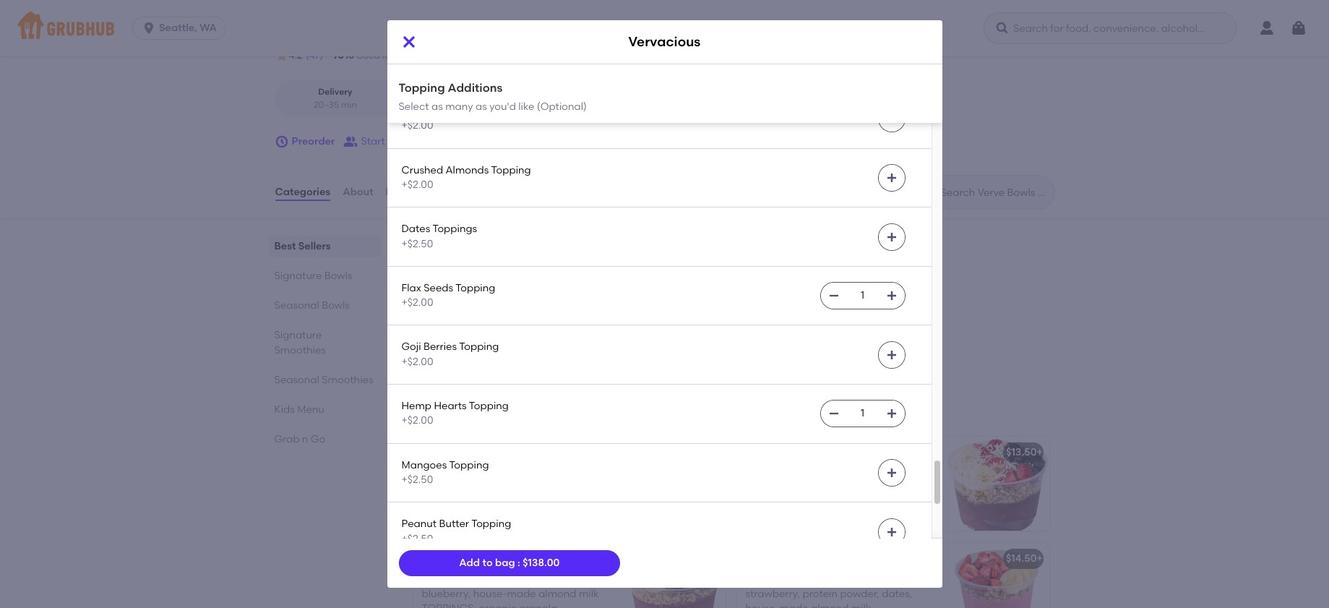 Task type: describe. For each thing, give the bounding box(es) containing it.
smoothies for seasonal
[[322, 374, 374, 386]]

almonds
[[446, 164, 489, 176]]

categories
[[275, 186, 331, 198]]

add to bag : $138.00
[[459, 557, 560, 569]]

seeds for chia
[[427, 46, 457, 58]]

good
[[356, 51, 380, 61]]

grab n go
[[274, 433, 326, 445]]

east
[[310, 28, 331, 40]]

715 east pine street suite k middle of pike motorworks courtyard
[[293, 28, 604, 40]]

+$2.00 for hemp
[[402, 415, 433, 427]]

banana, down the flax seeds topping +$2.00
[[478, 314, 519, 326]]

1 vertical spatial base: açai, banana, blueberry, peanut butter, house-made almond milk  toppings: organic granola, banana, strawberry, crushed almonds
[[422, 470, 598, 541]]

topping for peanut butter topping
[[472, 518, 511, 530]]

reviews button
[[385, 166, 427, 218]]

blueberry, inside base: açai, banana, strawberry, blueberry, house-made almond milk toppings: organic granol
[[422, 588, 471, 600]]

strawberry, inside base: açai, banana, strawberry, blueberry, house-made almond milk toppings: organic granol
[[523, 573, 578, 585]]

additions
[[448, 81, 503, 95]]

(optional)
[[537, 100, 587, 112]]

food
[[382, 51, 401, 61]]

flax
[[402, 282, 421, 294]]

crushed almonds topping +$2.00
[[402, 164, 531, 191]]

smoothies for signature
[[274, 344, 326, 357]]

0 vertical spatial peanut
[[420, 328, 456, 341]]

715 east pine street suite k middle of pike motorworks courtyard button
[[292, 27, 605, 43]]

of
[[460, 28, 470, 40]]

delivery 20–35 min
[[314, 87, 357, 110]]

input item quantity number field for flax seeds topping
[[847, 283, 879, 309]]

middle
[[425, 28, 458, 40]]

about
[[343, 186, 374, 198]]

motorworks
[[495, 28, 552, 40]]

+ for $13.50 +
[[1037, 446, 1043, 459]]

base: açai sorbet  toppings: organic granola, banana, strawberry, blueberry, honey, sweetened coconut
[[746, 467, 889, 523]]

$14.50 +
[[1006, 553, 1043, 565]]

blueberry, inside base: açai sorbet  toppings: organic granola, banana, strawberry, blueberry, honey, sweetened coconut
[[803, 496, 852, 508]]

almond inside base: dragonfruit, banana, strawberry, protein powder, dates, house-made almond mi
[[811, 602, 849, 608]]

base: down best seller
[[422, 470, 450, 482]]

suite
[[389, 28, 413, 40]]

seasonal for seasonal bowls
[[274, 299, 319, 312]]

about button
[[342, 166, 374, 218]]

peanut
[[402, 518, 437, 530]]

pickup
[[447, 87, 476, 97]]

ordered
[[436, 257, 475, 269]]

+$2.00 for chocolate
[[402, 120, 433, 132]]

chocolate chips topping +$2.00
[[402, 105, 526, 132]]

topping for hemp hearts topping
[[469, 400, 509, 412]]

açai, inside base: açai, banana, strawberry, blueberry, house-made almond milk toppings: organic granol
[[452, 573, 477, 585]]

best for best sellers most ordered on grubhub
[[410, 236, 444, 255]]

2 vertical spatial bowls
[[488, 403, 533, 421]]

topping for chia seeds topping
[[459, 46, 499, 58]]

best sellers
[[274, 240, 331, 252]]

hemp hearts topping +$2.00
[[402, 400, 509, 427]]

dates toppings +$2.50
[[402, 223, 477, 250]]

berry yum image
[[617, 543, 726, 608]]

categories button
[[274, 166, 331, 218]]

select
[[399, 100, 429, 112]]

goji berries topping +$2.00
[[402, 341, 499, 368]]

organic inside base: açai sorbet  toppings: organic granola, banana, strawberry, blueberry, honey, sweetened coconut
[[746, 481, 784, 494]]

preorder button
[[274, 129, 335, 155]]

2 vertical spatial vervacious
[[422, 449, 477, 462]]

+$2.00 for flax
[[402, 297, 433, 309]]

base: for verve bowl image
[[746, 467, 774, 479]]

seller
[[451, 432, 475, 442]]

1 vertical spatial milk
[[422, 499, 442, 511]]

chocolate
[[402, 105, 454, 117]]

protein
[[803, 588, 838, 600]]

1 vertical spatial vervacious image
[[617, 437, 726, 531]]

seattle, wa
[[159, 22, 217, 34]]

best sellers most ordered on grubhub
[[410, 236, 537, 269]]

bag
[[495, 557, 515, 569]]

1 horizontal spatial signature bowls
[[410, 403, 533, 421]]

+$2.50 inside peanut butter topping +$2.50
[[402, 533, 433, 545]]

n
[[302, 433, 308, 445]]

dragonfruit,
[[776, 573, 835, 585]]

flax seeds topping +$2.00
[[402, 282, 496, 309]]

sorbet
[[801, 467, 832, 479]]

kids
[[274, 403, 295, 416]]

house- up peanut butter topping +$2.50
[[494, 484, 528, 497]]

seasonal for seasonal smoothies
[[274, 374, 319, 386]]

mangoes topping +$2.50
[[402, 459, 489, 486]]

$13.50 +
[[1007, 446, 1043, 459]]

banana, inside base: açai, banana, strawberry, blueberry, house-made almond milk toppings: organic granol
[[479, 573, 521, 585]]

strawberry, inside base: açai sorbet  toppings: organic granola, banana, strawberry, blueberry, honey, sweetened coconut
[[746, 496, 801, 508]]

sellers for best sellers
[[298, 240, 331, 252]]

grab
[[274, 433, 300, 445]]

berry
[[422, 553, 448, 565]]

topping additions select as many as you'd like (optional)
[[399, 81, 587, 112]]

96
[[332, 49, 344, 61]]

+$2.00 for goji
[[402, 356, 433, 368]]

chia
[[402, 46, 425, 58]]

grubhub
[[493, 257, 537, 269]]

main navigation navigation
[[0, 0, 1330, 56]]

banana, up peanut butter topping +$2.50
[[479, 470, 521, 482]]

many
[[445, 100, 473, 112]]

granola, inside base: açai sorbet  toppings: organic granola, banana, strawberry, blueberry, honey, sweetened coconut
[[786, 481, 827, 494]]

reviews
[[386, 186, 426, 198]]

milk inside base: açai, banana, strawberry, blueberry, house-made almond milk toppings: organic granol
[[579, 588, 599, 600]]

berries
[[424, 341, 457, 353]]

$13.50
[[1007, 446, 1037, 459]]

to
[[483, 557, 493, 569]]

on
[[478, 257, 490, 269]]

base: for berry yum image
[[422, 573, 450, 585]]

pine
[[333, 28, 354, 40]]

wa
[[200, 22, 217, 34]]

topping for crushed almonds topping
[[491, 164, 531, 176]]

people icon image
[[344, 135, 358, 149]]

butter
[[439, 518, 469, 530]]

seeds for flax
[[424, 282, 453, 294]]

(47)
[[306, 49, 324, 61]]

preorder
[[292, 135, 335, 147]]

2 vertical spatial granola,
[[541, 499, 582, 511]]

input item quantity number field for hemp hearts topping
[[847, 401, 879, 427]]

1 vertical spatial peanut
[[422, 484, 457, 497]]

(206) 422-1319
[[615, 28, 682, 40]]

hearts
[[434, 400, 467, 412]]

option group containing delivery 20–35 min
[[274, 80, 522, 117]]

0 vertical spatial granola,
[[540, 343, 581, 355]]

0 vertical spatial crushed
[[522, 358, 561, 370]]

street
[[357, 28, 386, 40]]

you'd
[[490, 100, 516, 112]]

seasonal bowls
[[274, 299, 350, 312]]

chips
[[456, 105, 484, 117]]

house- inside base: açai, banana, strawberry, blueberry, house-made almond milk toppings: organic granol
[[473, 588, 507, 600]]

2 as from the left
[[476, 100, 487, 112]]

0 vertical spatial vervacious image
[[619, 281, 727, 375]]

yum
[[450, 553, 472, 565]]

base: for top vervacious "image"
[[420, 314, 449, 326]]

berry yum
[[422, 553, 472, 565]]

delivery
[[318, 87, 353, 97]]

toppings: down the flax seeds topping +$2.00
[[443, 343, 497, 355]]

0 vertical spatial açai,
[[451, 314, 475, 326]]

best for best seller
[[431, 432, 449, 442]]

go
[[311, 433, 326, 445]]

signature inside signature smoothies
[[274, 329, 322, 341]]

toppings: inside base: açai, banana, strawberry, blueberry, house-made almond milk toppings: organic granol
[[422, 602, 476, 608]]

1319
[[663, 28, 682, 40]]

most
[[410, 257, 434, 269]]

strawberry, up "to"
[[466, 514, 521, 526]]

svg image inside seattle, wa button
[[142, 21, 156, 35]]

0 vertical spatial bowls
[[324, 270, 352, 282]]



Task type: vqa. For each thing, say whether or not it's contained in the screenshot.
strawberry, in BASE: açai sorbet  TOPPINGS: organic granola, banana, strawberry, blueberry, honey, sweetened coconut
yes



Task type: locate. For each thing, give the bounding box(es) containing it.
2 vertical spatial signature
[[410, 403, 484, 421]]

signature down best sellers
[[274, 270, 322, 282]]

0 vertical spatial smoothies
[[274, 344, 326, 357]]

crushed
[[402, 164, 443, 176]]

bowls up seasonal bowls
[[324, 270, 352, 282]]

topping right berries
[[459, 341, 499, 353]]

1 horizontal spatial as
[[476, 100, 487, 112]]

seasonal up "kids menu"
[[274, 374, 319, 386]]

organic down bag
[[479, 602, 517, 608]]

+$2.50 down dates
[[402, 238, 433, 250]]

strawberry,
[[464, 358, 519, 370], [746, 496, 801, 508], [466, 514, 521, 526], [523, 573, 578, 585], [746, 588, 801, 600]]

vervacious
[[629, 34, 701, 50], [420, 293, 475, 305], [422, 449, 477, 462]]

1 vertical spatial butter,
[[460, 484, 492, 497]]

açai, down the flax seeds topping +$2.00
[[451, 314, 475, 326]]

order
[[419, 135, 446, 147]]

10–20
[[458, 100, 482, 110]]

signature bowls up seasonal bowls
[[274, 270, 352, 282]]

almonds down goji berries topping +$2.00
[[420, 372, 463, 385]]

+$2.50 for dates
[[402, 238, 433, 250]]

+$2.00 down hemp
[[402, 415, 433, 427]]

1 vertical spatial seasonal
[[274, 374, 319, 386]]

organic
[[500, 343, 538, 355], [746, 481, 784, 494], [501, 499, 539, 511], [479, 602, 517, 608]]

signature bowls
[[274, 270, 352, 282], [410, 403, 533, 421]]

+$2.00 inside chia seeds topping +$2.00
[[402, 61, 433, 73]]

base: left "dragonfruit,"
[[746, 573, 774, 585]]

best down categories button
[[274, 240, 296, 252]]

1 vertical spatial granola,
[[786, 481, 827, 494]]

topping inside goji berries topping +$2.00
[[459, 341, 499, 353]]

dates
[[402, 223, 430, 235]]

+$2.00 inside goji berries topping +$2.00
[[402, 356, 433, 368]]

hemp
[[402, 400, 432, 412]]

seasonal up signature smoothies
[[274, 299, 319, 312]]

min inside pickup 0.5 mi • 10–20 min
[[484, 100, 500, 110]]

0 vertical spatial signature bowls
[[274, 270, 352, 282]]

base: up berries
[[420, 314, 449, 326]]

1 vertical spatial smoothies
[[322, 374, 374, 386]]

0 vertical spatial input item quantity number field
[[847, 283, 879, 309]]

strawberry, down "dragonfruit,"
[[746, 588, 801, 600]]

best
[[410, 236, 444, 255], [274, 240, 296, 252], [431, 432, 449, 442]]

+$2.00 down crushed
[[402, 179, 433, 191]]

Search Verve Bowls - Capitol Hill search field
[[940, 186, 1050, 200]]

topping inside crushed almonds topping +$2.00
[[491, 164, 531, 176]]

1 vertical spatial signature bowls
[[410, 403, 533, 421]]

0 vertical spatial seasonal
[[274, 299, 319, 312]]

search icon image
[[918, 184, 935, 201]]

seeds down middle
[[427, 46, 457, 58]]

0 vertical spatial vervacious
[[629, 34, 701, 50]]

banana, down berries
[[420, 358, 462, 370]]

smoothies up seasonal smoothies at the bottom of the page
[[274, 344, 326, 357]]

honey,
[[854, 496, 887, 508]]

toppings: up honey,
[[834, 467, 889, 479]]

0.5
[[423, 100, 436, 110]]

house- down "dragonfruit,"
[[746, 602, 780, 608]]

toppings
[[433, 223, 477, 235]]

almond inside base: açai, banana, strawberry, blueberry, house-made almond milk toppings: organic granol
[[539, 588, 577, 600]]

min right 10–20
[[484, 100, 500, 110]]

toppings: inside base: açai sorbet  toppings: organic granola, banana, strawberry, blueberry, honey, sweetened coconut
[[834, 467, 889, 479]]

0 vertical spatial +$2.50
[[402, 238, 433, 250]]

1 vertical spatial +
[[1037, 553, 1043, 565]]

sweetened
[[746, 511, 800, 523]]

0 vertical spatial seeds
[[427, 46, 457, 58]]

strawberry, inside base: dragonfruit, banana, strawberry, protein powder, dates, house-made almond mi
[[746, 588, 801, 600]]

powder,
[[840, 588, 880, 600]]

seeds inside the flax seeds topping +$2.00
[[424, 282, 453, 294]]

verve bowl image
[[941, 437, 1049, 531]]

signature bowls up seller
[[410, 403, 533, 421]]

best up most
[[410, 236, 444, 255]]

+$2.00 down flax
[[402, 297, 433, 309]]

+$2.00 inside the flax seeds topping +$2.00
[[402, 297, 433, 309]]

2 vertical spatial açai,
[[452, 573, 477, 585]]

svg image inside preorder button
[[274, 135, 289, 149]]

peanut down mangoes
[[422, 484, 457, 497]]

toppings: down "berry yum"
[[422, 602, 476, 608]]

signature up best seller
[[410, 403, 484, 421]]

$138.00
[[523, 557, 560, 569]]

topping
[[459, 46, 499, 58], [399, 81, 445, 95], [486, 105, 526, 117], [491, 164, 531, 176], [456, 282, 496, 294], [459, 341, 499, 353], [469, 400, 509, 412], [449, 459, 489, 471], [472, 518, 511, 530]]

base: down berry
[[422, 573, 450, 585]]

best inside best sellers most ordered on grubhub
[[410, 236, 444, 255]]

1 min from the left
[[341, 100, 357, 110]]

topping inside peanut butter topping +$2.50
[[472, 518, 511, 530]]

1 +$2.00 from the top
[[402, 61, 433, 73]]

açai
[[776, 467, 798, 479]]

house- inside base: dragonfruit, banana, strawberry, protein powder, dates, house-made almond mi
[[746, 602, 780, 608]]

signature smoothies
[[274, 329, 326, 357]]

0 vertical spatial almonds
[[420, 372, 463, 385]]

made inside base: açai, banana, strawberry, blueberry, house-made almond milk toppings: organic granol
[[507, 588, 536, 600]]

422-
[[642, 28, 663, 40]]

blueberry,
[[522, 314, 571, 326], [523, 470, 572, 482], [803, 496, 852, 508], [422, 588, 471, 600]]

organic down açai
[[746, 481, 784, 494]]

kids menu
[[274, 403, 325, 416]]

•
[[452, 100, 455, 110]]

topping down pike
[[459, 46, 499, 58]]

açai, down add
[[452, 573, 477, 585]]

butter, up butter
[[460, 484, 492, 497]]

2 +$2.50 from the top
[[402, 474, 433, 486]]

1 vertical spatial input item quantity number field
[[847, 401, 879, 427]]

1 input item quantity number field from the top
[[847, 283, 879, 309]]

1 horizontal spatial sellers
[[447, 236, 498, 255]]

mi
[[439, 100, 449, 110]]

topping for goji berries topping
[[459, 341, 499, 353]]

+$2.00 inside crushed almonds topping +$2.00
[[402, 179, 433, 191]]

1 vertical spatial almonds
[[422, 528, 465, 541]]

min down delivery
[[341, 100, 357, 110]]

base: inside base: dragonfruit, banana, strawberry, protein powder, dates, house-made almond mi
[[746, 573, 774, 585]]

2 + from the top
[[1037, 553, 1043, 565]]

strawberry, up hearts
[[464, 358, 519, 370]]

best seller
[[431, 432, 475, 442]]

made
[[527, 328, 556, 341], [528, 484, 557, 497], [507, 588, 536, 600], [780, 602, 809, 608]]

banana, up honey,
[[830, 481, 871, 494]]

+$2.50 inside mangoes topping +$2.50
[[402, 474, 433, 486]]

1 vertical spatial bowls
[[322, 299, 350, 312]]

+$2.00 down chocolate
[[402, 120, 433, 132]]

best left seller
[[431, 432, 449, 442]]

+$2.50 down mangoes
[[402, 474, 433, 486]]

house- up goji berries topping +$2.00
[[493, 328, 527, 341]]

+$2.00 down chia
[[402, 61, 433, 73]]

almonds up "berry yum"
[[422, 528, 465, 541]]

topping inside "hemp hearts topping +$2.00"
[[469, 400, 509, 412]]

best for best sellers
[[274, 240, 296, 252]]

Input item quantity number field
[[847, 283, 879, 309], [847, 401, 879, 427]]

topping right chips
[[486, 105, 526, 117]]

topping right hearts
[[469, 400, 509, 412]]

star icon image
[[274, 49, 289, 63]]

1 as from the left
[[432, 100, 443, 112]]

+$2.50 for mangoes
[[402, 474, 433, 486]]

milk
[[420, 343, 440, 355], [422, 499, 442, 511], [579, 588, 599, 600]]

base: açai, banana, strawberry, blueberry, house-made almond milk toppings: organic granol
[[422, 573, 599, 608]]

sellers down categories button
[[298, 240, 331, 252]]

0 vertical spatial milk
[[420, 343, 440, 355]]

2 min from the left
[[484, 100, 500, 110]]

sellers up on
[[447, 236, 498, 255]]

vervacious image
[[619, 281, 727, 375], [617, 437, 726, 531]]

2 +$2.00 from the top
[[402, 120, 433, 132]]

1 +$2.50 from the top
[[402, 238, 433, 250]]

topping inside chia seeds topping +$2.00
[[459, 46, 499, 58]]

banana, down bag
[[479, 573, 521, 585]]

2 seasonal from the top
[[274, 374, 319, 386]]

base: açai, banana, blueberry, peanut butter, house-made almond milk  toppings: organic granola, banana, strawberry, crushed almonds
[[420, 314, 596, 385], [422, 470, 598, 541]]

good food
[[356, 51, 401, 61]]

topping inside the flax seeds topping +$2.00
[[456, 282, 496, 294]]

organic right goji berries topping +$2.00
[[500, 343, 538, 355]]

+ for $14.50 +
[[1037, 553, 1043, 565]]

1 vertical spatial vervacious
[[420, 293, 475, 305]]

strawberry, down $138.00
[[523, 573, 578, 585]]

seasonal
[[274, 299, 319, 312], [274, 374, 319, 386]]

bowls up signature smoothies
[[322, 299, 350, 312]]

+$2.00 inside chocolate chips topping +$2.00
[[402, 120, 433, 132]]

svg image inside main navigation navigation
[[996, 21, 1010, 35]]

as left •
[[432, 100, 443, 112]]

menu
[[297, 403, 325, 416]]

+$2.00 for crushed
[[402, 179, 433, 191]]

20–35
[[314, 100, 339, 110]]

topping right butter
[[472, 518, 511, 530]]

seeds
[[427, 46, 457, 58], [424, 282, 453, 294]]

5 +$2.00 from the top
[[402, 356, 433, 368]]

min inside delivery 20–35 min
[[341, 100, 357, 110]]

bowls
[[324, 270, 352, 282], [322, 299, 350, 312], [488, 403, 533, 421]]

house- down "to"
[[473, 588, 507, 600]]

peanut
[[420, 328, 456, 341], [422, 484, 457, 497]]

+$2.50 inside dates toppings +$2.50
[[402, 238, 433, 250]]

topping inside chocolate chips topping +$2.00
[[486, 105, 526, 117]]

0 horizontal spatial min
[[341, 100, 357, 110]]

topping down on
[[456, 282, 496, 294]]

+$2.00 down goji
[[402, 356, 433, 368]]

svg image
[[1291, 20, 1308, 37], [142, 21, 156, 35], [400, 33, 418, 51], [886, 54, 898, 66], [274, 135, 289, 149], [886, 231, 898, 243], [886, 290, 898, 302], [828, 408, 840, 420], [886, 467, 898, 479]]

dates,
[[882, 588, 913, 600]]

toppings:
[[443, 343, 497, 355], [834, 467, 889, 479], [444, 499, 499, 511], [422, 602, 476, 608]]

1 vertical spatial seeds
[[424, 282, 453, 294]]

base: inside base: açai, banana, strawberry, blueberry, house-made almond milk toppings: organic granol
[[422, 573, 450, 585]]

svg image
[[996, 21, 1010, 35], [886, 113, 898, 125], [886, 172, 898, 184], [828, 290, 840, 302], [886, 349, 898, 361], [886, 408, 898, 420], [886, 526, 898, 538]]

0 horizontal spatial as
[[432, 100, 443, 112]]

3 +$2.50 from the top
[[402, 533, 433, 545]]

1 vertical spatial +$2.50
[[402, 474, 433, 486]]

0 vertical spatial signature
[[274, 270, 322, 282]]

1 + from the top
[[1037, 446, 1043, 459]]

toppings: up butter
[[444, 499, 499, 511]]

banana, up "berry yum"
[[422, 514, 463, 526]]

strawberry, up "sweetened" at the bottom of page
[[746, 496, 801, 508]]

house-
[[493, 328, 527, 341], [494, 484, 528, 497], [473, 588, 507, 600], [746, 602, 780, 608]]

seeds right flax
[[424, 282, 453, 294]]

açai, down seller
[[452, 470, 477, 482]]

0 vertical spatial +
[[1037, 446, 1043, 459]]

almonds
[[420, 372, 463, 385], [422, 528, 465, 541]]

peanut up berries
[[420, 328, 456, 341]]

start group order button
[[344, 129, 446, 155]]

smoothies
[[274, 344, 326, 357], [322, 374, 374, 386]]

1 seasonal from the top
[[274, 299, 319, 312]]

topping right almonds
[[491, 164, 531, 176]]

topping inside mangoes topping +$2.50
[[449, 459, 489, 471]]

2 vertical spatial +$2.50
[[402, 533, 433, 545]]

organic inside base: açai, banana, strawberry, blueberry, house-made almond milk toppings: organic granol
[[479, 602, 517, 608]]

peanut butter topping +$2.50
[[402, 518, 511, 545]]

+$2.00 inside "hemp hearts topping +$2.00"
[[402, 415, 433, 427]]

start
[[361, 135, 385, 147]]

topping inside topping additions select as many as you'd like (optional)
[[399, 81, 445, 95]]

+$2.50 down peanut
[[402, 533, 433, 545]]

almond
[[558, 328, 596, 341], [560, 484, 598, 497], [539, 588, 577, 600], [811, 602, 849, 608]]

1 vertical spatial crushed
[[523, 514, 563, 526]]

signature down seasonal bowls
[[274, 329, 322, 341]]

topping for flax seeds topping
[[456, 282, 496, 294]]

3 +$2.00 from the top
[[402, 179, 433, 191]]

sellers inside best sellers most ordered on grubhub
[[447, 236, 498, 255]]

banana, inside base: açai sorbet  toppings: organic granola, banana, strawberry, blueberry, honey, sweetened coconut
[[830, 481, 871, 494]]

+
[[1037, 446, 1043, 459], [1037, 553, 1043, 565]]

2 input item quantity number field from the top
[[847, 401, 879, 427]]

butter,
[[458, 328, 491, 341], [460, 484, 492, 497]]

organic up :
[[501, 499, 539, 511]]

topping down seller
[[449, 459, 489, 471]]

1 vertical spatial açai,
[[452, 470, 477, 482]]

as down additions
[[476, 100, 487, 112]]

butter, up goji berries topping +$2.00
[[458, 328, 491, 341]]

sellers for best sellers most ordered on grubhub
[[447, 236, 498, 255]]

2 vertical spatial milk
[[579, 588, 599, 600]]

base: left açai
[[746, 467, 774, 479]]

1 horizontal spatial min
[[484, 100, 500, 110]]

4.2
[[289, 49, 303, 62]]

base: inside base: açai sorbet  toppings: organic granola, banana, strawberry, blueberry, honey, sweetened coconut
[[746, 467, 774, 479]]

made inside base: dragonfruit, banana, strawberry, protein powder, dates, house-made almond mi
[[780, 602, 809, 608]]

banana, inside base: dragonfruit, banana, strawberry, protein powder, dates, house-made almond mi
[[837, 573, 879, 585]]

0 vertical spatial butter,
[[458, 328, 491, 341]]

+$2.00 for chia
[[402, 61, 433, 73]]

beast mode image
[[941, 543, 1049, 608]]

topping up 0.5
[[399, 81, 445, 95]]

mangoes
[[402, 459, 447, 471]]

seeds inside chia seeds topping +$2.00
[[427, 46, 457, 58]]

smoothies up menu
[[322, 374, 374, 386]]

(206) 422-1319 button
[[615, 27, 682, 42]]

0 horizontal spatial sellers
[[298, 240, 331, 252]]

6 +$2.00 from the top
[[402, 415, 433, 427]]

:
[[518, 557, 520, 569]]

k
[[416, 28, 422, 40]]

pickup 0.5 mi • 10–20 min
[[423, 87, 500, 110]]

bowls right hearts
[[488, 403, 533, 421]]

seasonal smoothies
[[274, 374, 374, 386]]

0 vertical spatial base: açai, banana, blueberry, peanut butter, house-made almond milk  toppings: organic granola, banana, strawberry, crushed almonds
[[420, 314, 596, 385]]

signature
[[274, 270, 322, 282], [274, 329, 322, 341], [410, 403, 484, 421]]

add
[[459, 557, 480, 569]]

seattle,
[[159, 22, 197, 34]]

4 +$2.00 from the top
[[402, 297, 433, 309]]

goji
[[402, 341, 421, 353]]

topping for chocolate chips topping
[[486, 105, 526, 117]]

1 vertical spatial signature
[[274, 329, 322, 341]]

0 horizontal spatial signature bowls
[[274, 270, 352, 282]]

banana, up powder,
[[837, 573, 879, 585]]

courtyard
[[554, 28, 604, 40]]

option group
[[274, 80, 522, 117]]



